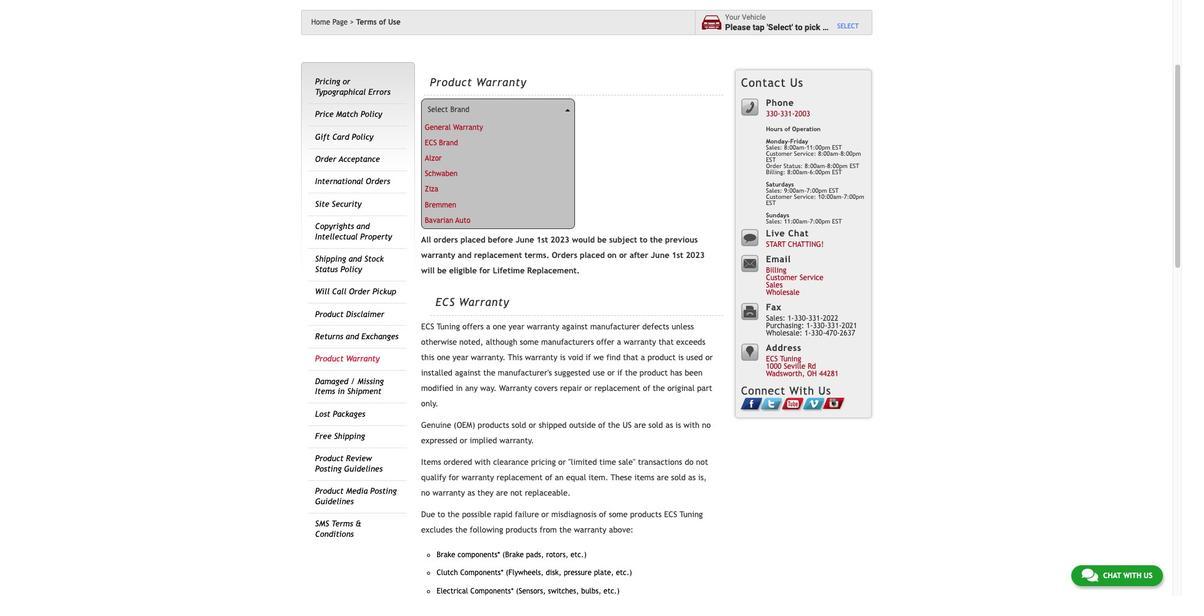Task type: describe. For each thing, give the bounding box(es) containing it.
replacement.
[[527, 266, 580, 275]]

site
[[315, 199, 329, 209]]

0 vertical spatial product
[[648, 353, 676, 362]]

replacement inside "ecs tuning offers a one year warranty against manufacturer defects unless otherwise noted, although some manufacturers offer a warranty that exceeds this one year warranty. this warranty is void if we find that a product is used or installed against the manufacturer's suggested use or if the product has been modified in any way. warranty covers repair or replacement of the original part only."
[[595, 384, 641, 393]]

customer service link
[[766, 274, 824, 282]]

service
[[800, 274, 824, 282]]

with inside "genuine (oem) products sold or shipped outside of the us are sold as is with no expressed or implied warranty."
[[684, 421, 700, 430]]

for inside all orders placed before june 1st 2023 would be subject to the previous warranty and replacement terms. orders placed on or after june 1st 2023 will be eligible for lifetime replacement.
[[479, 266, 490, 275]]

plate,
[[594, 569, 614, 577]]

with inside items ordered with clearance pricing or "limited time sale" transactions do not qualify for warranty replacement of an equal item. these items are sold as is, no warranty as they are not replaceable.
[[475, 458, 491, 467]]

330- left 2637
[[813, 322, 828, 330]]

rotors,
[[546, 551, 569, 559]]

0 horizontal spatial us
[[790, 76, 804, 89]]

or right used
[[706, 353, 713, 362]]

wadsworth,
[[766, 370, 805, 378]]

been
[[685, 368, 703, 378]]

will
[[315, 287, 330, 296]]

and for stock
[[349, 254, 362, 264]]

ordered
[[444, 458, 472, 467]]

is left void
[[560, 353, 566, 362]]

billing link
[[766, 266, 787, 275]]

of inside items ordered with clearance pricing or "limited time sale" transactions do not qualify for warranty replacement of an equal item. these items are sold as is, no warranty as they are not replaceable.
[[545, 473, 553, 482]]

items
[[635, 473, 655, 482]]

331- inside phone 330-331-2003
[[781, 110, 795, 118]]

8:00am- down 11:00pm
[[805, 163, 827, 169]]

international orders link
[[315, 177, 390, 186]]

monday-
[[766, 138, 790, 145]]

product for product media posting guidelines link
[[315, 487, 344, 496]]

rd
[[808, 362, 816, 371]]

product for product review posting guidelines link
[[315, 454, 344, 463]]

connect
[[741, 384, 786, 397]]

tuning inside address ecs tuning 1000 seville rd wadsworth, oh 44281
[[780, 355, 801, 364]]

warranty up manufacturers
[[527, 322, 560, 331]]

0 horizontal spatial be
[[437, 266, 447, 275]]

wholesale:
[[766, 329, 803, 338]]

2 vertical spatial are
[[496, 488, 508, 498]]

1 horizontal spatial be
[[597, 235, 607, 244]]

chat with us
[[1103, 571, 1153, 580]]

0 horizontal spatial placed
[[461, 235, 486, 244]]

failure
[[515, 510, 539, 519]]

etc.) for brake components* (brake pads, rotors, etc.)
[[571, 551, 587, 559]]

disk,
[[546, 569, 562, 577]]

customer inside email billing customer service sales wholesale
[[766, 274, 798, 282]]

the left original
[[653, 384, 665, 393]]

1- right wholesale:
[[805, 329, 811, 338]]

warranty inside due to the possible rapid failure or misdiagnosis of some products ecs tuning excludes the following products from the warranty above:
[[574, 525, 607, 535]]

1 vertical spatial product
[[640, 368, 668, 378]]

match
[[336, 110, 358, 119]]

no inside "genuine (oem) products sold or shipped outside of the us are sold as is with no expressed or implied warranty."
[[702, 421, 711, 430]]

sale"
[[619, 458, 636, 467]]

warranty up general warranty link
[[476, 75, 527, 88]]

property
[[360, 232, 392, 241]]

etc.) for electrical components* (sensors, switches, bulbs, etc.)
[[604, 587, 620, 595]]

gift
[[315, 132, 330, 141]]

1 vertical spatial as
[[688, 473, 696, 482]]

installed
[[421, 368, 453, 378]]

this
[[508, 353, 523, 362]]

site security link
[[315, 199, 362, 209]]

0 vertical spatial product warranty
[[430, 75, 527, 88]]

warranty down returns and exchanges
[[346, 354, 380, 364]]

wholesale
[[766, 288, 800, 297]]

copyrights
[[315, 222, 354, 231]]

or left shipped
[[529, 421, 536, 430]]

pressure
[[564, 569, 592, 577]]

to inside your vehicle please tap 'select' to pick a vehicle
[[795, 22, 803, 32]]

1 vertical spatial that
[[623, 353, 638, 362]]

above:
[[609, 525, 634, 535]]

orders
[[434, 235, 458, 244]]

2 horizontal spatial 331-
[[828, 322, 842, 330]]

this
[[421, 353, 435, 362]]

items inside items ordered with clearance pricing or "limited time sale" transactions do not qualify for warranty replacement of an equal item. these items are sold as is, no warranty as they are not replaceable.
[[421, 458, 441, 467]]

sms terms & conditions link
[[315, 519, 361, 539]]

0 vertical spatial one
[[493, 322, 506, 331]]

us
[[623, 421, 632, 430]]

a right offer
[[617, 338, 621, 347]]

tuning inside due to the possible rapid failure or misdiagnosis of some products ecs tuning excludes the following products from the warranty above:
[[680, 510, 703, 519]]

warranty inside all orders placed before june 1st 2023 would be subject to the previous warranty and replacement terms. orders placed on or after june 1st 2023 will be eligible for lifetime replacement.
[[421, 250, 455, 260]]

ecs for ecs tuning offers a one year warranty against manufacturer defects unless otherwise noted, although some manufacturers offer a warranty that exceeds this one year warranty. this warranty is void if we find that a product is used or installed against the manufacturer's suggested use or if the product has been modified in any way. warranty covers repair or replacement of the original part only.
[[421, 322, 434, 331]]

0 vertical spatial against
[[562, 322, 588, 331]]

guidelines for media
[[315, 497, 354, 506]]

the right use
[[625, 368, 637, 378]]

conditions
[[315, 529, 354, 539]]

following
[[470, 525, 503, 535]]

1 horizontal spatial 331-
[[809, 314, 823, 323]]

components* for clutch
[[460, 569, 504, 577]]

billing
[[766, 266, 787, 275]]

or down (oem)
[[460, 436, 467, 445]]

the right from
[[559, 525, 572, 535]]

8:00am- up 9:00am-
[[787, 169, 810, 175]]

live
[[766, 228, 785, 238]]

policy for price match policy
[[361, 110, 382, 119]]

schwaben
[[425, 169, 458, 178]]

0 vertical spatial year
[[509, 322, 525, 331]]

hours
[[766, 126, 783, 132]]

0 vertical spatial orders
[[366, 177, 390, 186]]

genuine (oem) products sold or shipped outside of the us are sold as is with no expressed or implied warranty.
[[421, 421, 711, 445]]

free
[[315, 432, 332, 441]]

otherwise
[[421, 338, 457, 347]]

use
[[593, 368, 605, 378]]

or inside all orders placed before june 1st 2023 would be subject to the previous warranty and replacement terms. orders placed on or after june 1st 2023 will be eligible for lifetime replacement.
[[619, 250, 627, 260]]

auto
[[455, 216, 471, 225]]

warranty up offers
[[459, 296, 510, 309]]

modified
[[421, 384, 454, 393]]

2003
[[795, 110, 810, 118]]

we
[[594, 353, 604, 362]]

select for select brand
[[428, 105, 448, 114]]

us for chat
[[1144, 571, 1153, 580]]

some inside "ecs tuning offers a one year warranty against manufacturer defects unless otherwise noted, although some manufacturers offer a warranty that exceeds this one year warranty. this warranty is void if we find that a product is used or installed against the manufacturer's suggested use or if the product has been modified in any way. warranty covers repair or replacement of the original part only."
[[520, 338, 539, 347]]

pricing or typographical errors
[[315, 77, 391, 97]]

tuning inside "ecs tuning offers a one year warranty against manufacturer defects unless otherwise noted, although some manufacturers offer a warranty that exceeds this one year warranty. this warranty is void if we find that a product is used or installed against the manufacturer's suggested use or if the product has been modified in any way. warranty covers repair or replacement of the original part only."
[[437, 322, 460, 331]]

bavarian
[[425, 216, 453, 225]]

8:00am- up "status:"
[[784, 144, 807, 151]]

all
[[421, 235, 431, 244]]

0 horizontal spatial as
[[468, 488, 475, 498]]

0 horizontal spatial sold
[[512, 421, 526, 430]]

2 service: from the top
[[794, 193, 816, 200]]

operation
[[792, 126, 821, 132]]

1 vertical spatial 8:00pm
[[827, 163, 848, 169]]

0 vertical spatial 8:00pm
[[841, 150, 861, 157]]

manufacturer's
[[498, 368, 552, 378]]

a right find
[[641, 353, 645, 362]]

ziza link
[[422, 182, 575, 197]]

a inside your vehicle please tap 'select' to pick a vehicle
[[823, 22, 827, 32]]

terms inside sms terms & conditions
[[332, 519, 353, 529]]

select for select link
[[837, 22, 859, 29]]

general warranty
[[425, 123, 483, 132]]

posting for product media posting guidelines
[[370, 487, 397, 496]]

1- up wholesale:
[[788, 314, 794, 323]]

qualify
[[421, 473, 446, 482]]

warranty down qualify
[[433, 488, 465, 498]]

electrical components* (sensors, switches, bulbs, etc.)
[[437, 587, 620, 595]]

sales link
[[766, 281, 783, 290]]

select link
[[837, 22, 859, 30]]

gift card policy
[[315, 132, 373, 141]]

7:00pm down 6:00pm
[[807, 187, 827, 194]]

11:00am-
[[784, 218, 810, 225]]

the up way. in the bottom of the page
[[483, 368, 495, 378]]

0 vertical spatial terms
[[356, 18, 377, 26]]

product up select brand
[[430, 75, 472, 88]]

brand for select brand
[[450, 105, 470, 114]]

damaged / missing items in shipment
[[315, 377, 384, 396]]

0 horizontal spatial 2023
[[551, 235, 570, 244]]

11:00pm
[[807, 144, 830, 151]]

disclaimer
[[346, 309, 384, 319]]

ecs inside due to the possible rapid failure or misdiagnosis of some products ecs tuning excludes the following products from the warranty above:
[[664, 510, 677, 519]]

1 vertical spatial etc.)
[[616, 569, 632, 577]]

pickup
[[373, 287, 396, 296]]

8:00am- up 6:00pm
[[818, 150, 841, 157]]

of inside due to the possible rapid failure or misdiagnosis of some products ecs tuning excludes the following products from the warranty above:
[[599, 510, 607, 519]]

&
[[356, 519, 361, 529]]

friday
[[790, 138, 809, 145]]

alzor link
[[422, 151, 575, 166]]

product for product disclaimer link
[[315, 309, 344, 319]]

fax sales: 1-330-331-2022 purchasing: 1-330-331-2021 wholesale: 1-330-470-2637
[[766, 302, 857, 338]]

sundays
[[766, 212, 789, 219]]

use
[[388, 18, 401, 26]]

billing:
[[766, 169, 786, 175]]

is inside "genuine (oem) products sold or shipped outside of the us are sold as is with no expressed or implied warranty."
[[676, 421, 681, 430]]

warranty inside "ecs tuning offers a one year warranty against manufacturer defects unless otherwise noted, although some manufacturers offer a warranty that exceeds this one year warranty. this warranty is void if we find that a product is used or installed against the manufacturer's suggested use or if the product has been modified in any way. warranty covers repair or replacement of the original part only."
[[499, 384, 532, 393]]

of left use
[[379, 18, 386, 26]]

after
[[630, 250, 648, 260]]

warranty up manufacturer's
[[525, 353, 558, 362]]

1 horizontal spatial june
[[651, 250, 670, 260]]

international
[[315, 177, 363, 186]]

0 horizontal spatial 1st
[[537, 235, 548, 244]]

pricing
[[531, 458, 556, 467]]

errors
[[368, 87, 391, 97]]

or right repair at the bottom of the page
[[585, 384, 592, 393]]

warranty up they
[[462, 473, 494, 482]]

stock
[[364, 254, 384, 264]]

lost
[[315, 409, 330, 419]]

of inside "ecs tuning offers a one year warranty against manufacturer defects unless otherwise noted, although some manufacturers offer a warranty that exceeds this one year warranty. this warranty is void if we find that a product is used or installed against the manufacturer's suggested use or if the product has been modified in any way. warranty covers repair or replacement of the original part only."
[[643, 384, 650, 393]]

is left used
[[678, 353, 684, 362]]

1 vertical spatial one
[[437, 353, 450, 362]]

'select'
[[767, 22, 793, 32]]

products inside "genuine (oem) products sold or shipped outside of the us are sold as is with no expressed or implied warranty."
[[478, 421, 509, 430]]

lost packages
[[315, 409, 365, 419]]

330- up wholesale:
[[794, 314, 809, 323]]

the up excludes
[[448, 510, 460, 519]]

replacement for "limited
[[497, 473, 543, 482]]

ecs warranty
[[436, 296, 510, 309]]

7:00pm right 9:00am-
[[844, 193, 864, 200]]

1 horizontal spatial if
[[617, 368, 623, 378]]

0 horizontal spatial order
[[315, 155, 336, 164]]

will call order pickup
[[315, 287, 396, 296]]

and for exchanges
[[346, 332, 359, 341]]

in inside damaged / missing items in shipment
[[338, 387, 345, 396]]

replacement for 2023
[[474, 250, 522, 260]]

ecs for ecs warranty
[[436, 296, 455, 309]]

with inside chat with us link
[[1124, 571, 1142, 580]]



Task type: vqa. For each thing, say whether or not it's contained in the screenshot.
Winback
no



Task type: locate. For each thing, give the bounding box(es) containing it.
1 vertical spatial posting
[[370, 487, 397, 496]]

international orders
[[315, 177, 390, 186]]

if left we
[[586, 353, 591, 362]]

order left "status:"
[[766, 163, 782, 169]]

covers
[[535, 384, 558, 393]]

in down damaged
[[338, 387, 345, 396]]

order acceptance
[[315, 155, 380, 164]]

they
[[478, 488, 494, 498]]

against
[[562, 322, 588, 331], [455, 368, 481, 378]]

1 horizontal spatial to
[[640, 235, 648, 244]]

your
[[725, 13, 740, 22]]

1 horizontal spatial that
[[659, 338, 674, 347]]

comments image
[[1082, 568, 1099, 583]]

free shipping link
[[315, 432, 365, 441]]

of
[[379, 18, 386, 26], [785, 126, 790, 132], [643, 384, 650, 393], [598, 421, 606, 430], [545, 473, 553, 482], [599, 510, 607, 519]]

2 horizontal spatial us
[[1144, 571, 1153, 580]]

product left has
[[640, 368, 668, 378]]

product review posting guidelines
[[315, 454, 383, 474]]

posting for product review posting guidelines
[[315, 464, 342, 474]]

with right comments image
[[1124, 571, 1142, 580]]

alzor
[[425, 154, 442, 163]]

0 vertical spatial shipping
[[315, 254, 346, 264]]

and inside shipping and stock status policy
[[349, 254, 362, 264]]

clearance
[[493, 458, 529, 467]]

0 horizontal spatial if
[[586, 353, 591, 362]]

previous
[[665, 235, 698, 244]]

1 vertical spatial service:
[[794, 193, 816, 200]]

offer
[[597, 338, 615, 347]]

1000
[[766, 362, 782, 371]]

oh
[[807, 370, 817, 378]]

0 horizontal spatial are
[[496, 488, 508, 498]]

1 vertical spatial items
[[421, 458, 441, 467]]

sold right us
[[649, 421, 663, 430]]

2 vertical spatial customer
[[766, 274, 798, 282]]

brand for ecs brand
[[439, 138, 458, 147]]

contact us
[[741, 76, 804, 89]]

to inside all orders placed before june 1st 2023 would be subject to the previous warranty and replacement terms. orders placed on or after june 1st 2023 will be eligible for lifetime replacement.
[[640, 235, 648, 244]]

1 horizontal spatial posting
[[370, 487, 397, 496]]

tuning down address
[[780, 355, 801, 364]]

guidelines down media on the bottom of the page
[[315, 497, 354, 506]]

excludes
[[421, 525, 453, 535]]

returns and exchanges link
[[315, 332, 399, 341]]

0 vertical spatial are
[[634, 421, 646, 430]]

1 horizontal spatial orders
[[552, 250, 578, 260]]

of inside "genuine (oem) products sold or shipped outside of the us are sold as is with no expressed or implied warranty."
[[598, 421, 606, 430]]

guidelines for review
[[344, 464, 383, 474]]

0 vertical spatial if
[[586, 353, 591, 362]]

missing
[[358, 377, 384, 386]]

with
[[684, 421, 700, 430], [475, 458, 491, 467], [1124, 571, 1142, 580]]

0 horizontal spatial year
[[453, 353, 469, 362]]

replacement inside all orders placed before june 1st 2023 would be subject to the previous warranty and replacement terms. orders placed on or after june 1st 2023 will be eligible for lifetime replacement.
[[474, 250, 522, 260]]

1 vertical spatial chat
[[1103, 571, 1121, 580]]

etc.) up 'pressure'
[[571, 551, 587, 559]]

product down free
[[315, 454, 344, 463]]

as inside "genuine (oem) products sold or shipped outside of the us are sold as is with no expressed or implied warranty."
[[666, 421, 673, 430]]

1- left the 2022
[[807, 322, 813, 330]]

2 sales: from the top
[[766, 187, 782, 194]]

guidelines inside product review posting guidelines
[[344, 464, 383, 474]]

some up this
[[520, 338, 539, 347]]

ecs inside "ecs tuning offers a one year warranty against manufacturer defects unless otherwise noted, although some manufacturers offer a warranty that exceeds this one year warranty. this warranty is void if we find that a product is used or installed against the manufacturer's suggested use or if the product has been modified in any way. warranty covers repair or replacement of the original part only."
[[421, 322, 434, 331]]

0 horizontal spatial to
[[438, 510, 445, 519]]

brand up general warranty
[[450, 105, 470, 114]]

warranty. inside "ecs tuning offers a one year warranty against manufacturer defects unless otherwise noted, although some manufacturers offer a warranty that exceeds this one year warranty. this warranty is void if we find that a product is used or installed against the manufacturer's suggested use or if the product has been modified in any way. warranty covers repair or replacement of the original part only."
[[471, 353, 506, 362]]

7:00pm down 10:00am-
[[810, 218, 830, 225]]

posting right media on the bottom of the page
[[370, 487, 397, 496]]

in left any
[[456, 384, 463, 393]]

0 vertical spatial etc.)
[[571, 551, 587, 559]]

price match policy
[[315, 110, 382, 119]]

and for intellectual
[[357, 222, 370, 231]]

components* for electrical
[[470, 587, 514, 595]]

chat right comments image
[[1103, 571, 1121, 580]]

warranty down manufacturer's
[[499, 384, 532, 393]]

are inside "genuine (oem) products sold or shipped outside of the us are sold as is with no expressed or implied warranty."
[[634, 421, 646, 430]]

ecs down transactions
[[664, 510, 677, 519]]

0 vertical spatial us
[[790, 76, 804, 89]]

sales: up live
[[766, 218, 782, 225]]

3 sales: from the top
[[766, 218, 782, 225]]

1 vertical spatial to
[[640, 235, 648, 244]]

3 customer from the top
[[766, 274, 798, 282]]

2 vertical spatial replacement
[[497, 473, 543, 482]]

shipping up status
[[315, 254, 346, 264]]

etc.)
[[571, 551, 587, 559], [616, 569, 632, 577], [604, 587, 620, 595]]

items inside damaged / missing items in shipment
[[315, 387, 335, 396]]

that
[[659, 338, 674, 347], [623, 353, 638, 362]]

are right us
[[634, 421, 646, 430]]

as left is,
[[688, 473, 696, 482]]

1 horizontal spatial year
[[509, 322, 525, 331]]

electrical
[[437, 587, 468, 595]]

2022
[[823, 314, 839, 323]]

(sensors,
[[516, 587, 546, 595]]

as up transactions
[[666, 421, 673, 430]]

1 horizontal spatial in
[[456, 384, 463, 393]]

0 horizontal spatial not
[[510, 488, 522, 498]]

these
[[611, 473, 632, 482]]

2 customer from the top
[[766, 193, 792, 200]]

2 vertical spatial as
[[468, 488, 475, 498]]

will
[[421, 266, 435, 275]]

330- inside phone 330-331-2003
[[766, 110, 781, 118]]

the inside "genuine (oem) products sold or shipped outside of the us are sold as is with no expressed or implied warranty."
[[608, 421, 620, 430]]

1 customer from the top
[[766, 150, 792, 157]]

and inside all orders placed before june 1st 2023 would be subject to the previous warranty and replacement terms. orders placed on or after june 1st 2023 will be eligible for lifetime replacement.
[[458, 250, 472, 260]]

replacement down the before on the top left of the page
[[474, 250, 522, 260]]

product down returns on the bottom left
[[315, 354, 344, 364]]

product inside product review posting guidelines
[[315, 454, 344, 463]]

2 horizontal spatial tuning
[[780, 355, 801, 364]]

phone 330-331-2003
[[766, 97, 810, 118]]

part
[[697, 384, 712, 393]]

items down damaged
[[315, 387, 335, 396]]

2021
[[842, 322, 857, 330]]

is down original
[[676, 421, 681, 430]]

to left pick
[[795, 22, 803, 32]]

0 vertical spatial customer
[[766, 150, 792, 157]]

to right due
[[438, 510, 445, 519]]

1 vertical spatial warranty.
[[500, 436, 534, 445]]

or inside the 'pricing or typographical errors'
[[343, 77, 350, 86]]

page
[[332, 18, 348, 26]]

1 vertical spatial if
[[617, 368, 623, 378]]

the
[[650, 235, 663, 244], [483, 368, 495, 378], [625, 368, 637, 378], [653, 384, 665, 393], [608, 421, 620, 430], [448, 510, 460, 519], [455, 525, 467, 535], [559, 525, 572, 535]]

shipping
[[315, 254, 346, 264], [334, 432, 365, 441]]

2 horizontal spatial sold
[[671, 473, 686, 482]]

year down noted, at bottom left
[[453, 353, 469, 362]]

or inside items ordered with clearance pricing or "limited time sale" transactions do not qualify for warranty replacement of an equal item. these items are sold as is, no warranty as they are not replaceable.
[[558, 458, 566, 467]]

7:00pm
[[807, 187, 827, 194], [844, 193, 864, 200], [810, 218, 830, 225]]

1 horizontal spatial sold
[[649, 421, 663, 430]]

ecs up the otherwise
[[421, 322, 434, 331]]

ecs brand
[[425, 138, 458, 147]]

1 vertical spatial 2023
[[686, 250, 705, 260]]

0 horizontal spatial select
[[428, 105, 448, 114]]

1 vertical spatial customer
[[766, 193, 792, 200]]

2 vertical spatial products
[[506, 525, 537, 535]]

warranty down orders on the top left of page
[[421, 250, 455, 260]]

with down implied in the left bottom of the page
[[475, 458, 491, 467]]

and inside copyrights and intellectual property
[[357, 222, 370, 231]]

0 vertical spatial brand
[[450, 105, 470, 114]]

orders down acceptance
[[366, 177, 390, 186]]

1 horizontal spatial with
[[684, 421, 700, 430]]

1 vertical spatial some
[[609, 510, 628, 519]]

to up after
[[640, 235, 648, 244]]

security
[[332, 199, 362, 209]]

against up manufacturers
[[562, 322, 588, 331]]

that down defects
[[659, 338, 674, 347]]

implied
[[470, 436, 497, 445]]

seville
[[784, 362, 806, 371]]

are right they
[[496, 488, 508, 498]]

a right offers
[[486, 322, 491, 331]]

product inside the product media posting guidelines
[[315, 487, 344, 496]]

posting inside the product media posting guidelines
[[370, 487, 397, 496]]

1 vertical spatial guidelines
[[315, 497, 354, 506]]

sales: down hours
[[766, 144, 782, 151]]

select
[[837, 22, 859, 29], [428, 105, 448, 114]]

placed down auto
[[461, 235, 486, 244]]

a right pick
[[823, 22, 827, 32]]

noted,
[[459, 338, 483, 347]]

product media posting guidelines
[[315, 487, 397, 506]]

us
[[790, 76, 804, 89], [819, 384, 831, 397], [1144, 571, 1153, 580]]

exchanges
[[361, 332, 399, 341]]

the inside all orders placed before june 1st 2023 would be subject to the previous warranty and replacement terms. orders placed on or after june 1st 2023 will be eligible for lifetime replacement.
[[650, 235, 663, 244]]

some up above:
[[609, 510, 628, 519]]

us for connect
[[819, 384, 831, 397]]

1 vertical spatial brand
[[439, 138, 458, 147]]

2 horizontal spatial order
[[766, 163, 782, 169]]

do
[[685, 458, 694, 467]]

packages
[[333, 409, 365, 419]]

for down ordered
[[449, 473, 459, 482]]

sold left shipped
[[512, 421, 526, 430]]

orders up replacement.
[[552, 250, 578, 260]]

0 vertical spatial be
[[597, 235, 607, 244]]

product
[[648, 353, 676, 362], [640, 368, 668, 378]]

eligible
[[449, 266, 477, 275]]

0 vertical spatial products
[[478, 421, 509, 430]]

tuning down is,
[[680, 510, 703, 519]]

no inside items ordered with clearance pricing or "limited time sale" transactions do not qualify for warranty replacement of an equal item. these items are sold as is, no warranty as they are not replaceable.
[[421, 488, 430, 498]]

1 horizontal spatial product warranty
[[430, 75, 527, 88]]

1st down previous
[[672, 250, 683, 260]]

sold down do
[[671, 473, 686, 482]]

brand down general warranty
[[439, 138, 458, 147]]

replacement down clearance
[[497, 473, 543, 482]]

0 vertical spatial some
[[520, 338, 539, 347]]

shipping and stock status policy link
[[315, 254, 384, 274]]

or up typographical
[[343, 77, 350, 86]]

products up implied in the left bottom of the page
[[478, 421, 509, 430]]

1 vertical spatial 1st
[[672, 250, 683, 260]]

shipment
[[347, 387, 382, 396]]

saturdays
[[766, 181, 794, 188]]

in inside "ecs tuning offers a one year warranty against manufacturer defects unless otherwise noted, although some manufacturers offer a warranty that exceeds this one year warranty. this warranty is void if we find that a product is used or installed against the manufacturer's suggested use or if the product has been modified in any way. warranty covers repair or replacement of the original part only."
[[456, 384, 463, 393]]

call
[[332, 287, 346, 296]]

policy inside shipping and stock status policy
[[340, 265, 362, 274]]

0 vertical spatial as
[[666, 421, 673, 430]]

ecs inside ecs brand link
[[425, 138, 437, 147]]

product for the product warranty link
[[315, 354, 344, 364]]

2 vertical spatial us
[[1144, 571, 1153, 580]]

outside
[[569, 421, 596, 430]]

and up eligible
[[458, 250, 472, 260]]

or right on
[[619, 250, 627, 260]]

void
[[568, 353, 583, 362]]

1 vertical spatial products
[[630, 510, 662, 519]]

offers
[[463, 322, 484, 331]]

or right use
[[607, 368, 615, 378]]

9:00am-
[[784, 187, 807, 194]]

guidelines inside the product media posting guidelines
[[315, 497, 354, 506]]

0 horizontal spatial 331-
[[781, 110, 795, 118]]

warranty down defects
[[624, 338, 656, 347]]

or up from
[[541, 510, 549, 519]]

vehicle
[[742, 13, 766, 22]]

policy down errors on the left top
[[361, 110, 382, 119]]

address
[[766, 342, 802, 353]]

of right outside
[[598, 421, 606, 430]]

0 vertical spatial select
[[837, 22, 859, 29]]

ecs up alzor
[[425, 138, 437, 147]]

from
[[540, 525, 557, 535]]

if down find
[[617, 368, 623, 378]]

4 sales: from the top
[[766, 314, 786, 323]]

policy up will call order pickup link
[[340, 265, 362, 274]]

0 vertical spatial tuning
[[437, 322, 460, 331]]

0 vertical spatial guidelines
[[344, 464, 383, 474]]

1 vertical spatial replacement
[[595, 384, 641, 393]]

be right will
[[437, 266, 447, 275]]

brake
[[437, 551, 455, 559]]

1 vertical spatial product warranty
[[315, 354, 380, 364]]

subject
[[609, 235, 637, 244]]

0 horizontal spatial items
[[315, 387, 335, 396]]

replacement down use
[[595, 384, 641, 393]]

1 horizontal spatial one
[[493, 322, 506, 331]]

order inside hours of operation monday-friday sales: 8:00am-11:00pm est customer service: 8:00am-8:00pm est order status: 8:00am-8:00pm est billing: 8:00am-6:00pm est saturdays sales: 9:00am-7:00pm est customer service: 10:00am-7:00pm est sundays sales: 11:00am-7:00pm est
[[766, 163, 782, 169]]

sales: down billing:
[[766, 187, 782, 194]]

replacement inside items ordered with clearance pricing or "limited time sale" transactions do not qualify for warranty replacement of an equal item. these items are sold as is, no warranty as they are not replaceable.
[[497, 473, 543, 482]]

items ordered with clearance pricing or "limited time sale" transactions do not qualify for warranty replacement of an equal item. these items are sold as is, no warranty as they are not replaceable.
[[421, 458, 708, 498]]

0 vertical spatial june
[[516, 235, 534, 244]]

1 vertical spatial shipping
[[334, 432, 365, 441]]

(oem)
[[454, 421, 475, 430]]

ecs inside address ecs tuning 1000 seville rd wadsworth, oh 44281
[[766, 355, 778, 364]]

terms
[[356, 18, 377, 26], [332, 519, 353, 529]]

the left previous
[[650, 235, 663, 244]]

as left they
[[468, 488, 475, 498]]

general warranty link
[[422, 115, 575, 135]]

year up although
[[509, 322, 525, 331]]

ecs down eligible
[[436, 296, 455, 309]]

start
[[766, 240, 786, 249]]

0 horizontal spatial against
[[455, 368, 481, 378]]

the down the possible
[[455, 525, 467, 535]]

hours of operation monday-friday sales: 8:00am-11:00pm est customer service: 8:00am-8:00pm est order status: 8:00am-8:00pm est billing: 8:00am-6:00pm est saturdays sales: 9:00am-7:00pm est customer service: 10:00am-7:00pm est sundays sales: 11:00am-7:00pm est
[[766, 126, 864, 225]]

although
[[486, 338, 518, 347]]

some inside due to the possible rapid failure or misdiagnosis of some products ecs tuning excludes the following products from the warranty above:
[[609, 510, 628, 519]]

suggested
[[555, 368, 590, 378]]

warranty. inside "genuine (oem) products sold or shipped outside of the us are sold as is with no expressed or implied warranty."
[[500, 436, 534, 445]]

of right hours
[[785, 126, 790, 132]]

or inside due to the possible rapid failure or misdiagnosis of some products ecs tuning excludes the following products from the warranty above:
[[541, 510, 549, 519]]

terms up conditions
[[332, 519, 353, 529]]

2 horizontal spatial are
[[657, 473, 669, 482]]

shipping inside shipping and stock status policy
[[315, 254, 346, 264]]

1 horizontal spatial are
[[634, 421, 646, 430]]

1 vertical spatial policy
[[352, 132, 373, 141]]

us right comments image
[[1144, 571, 1153, 580]]

warranty
[[421, 250, 455, 260], [527, 322, 560, 331], [624, 338, 656, 347], [525, 353, 558, 362], [462, 473, 494, 482], [433, 488, 465, 498], [574, 525, 607, 535]]

2 horizontal spatial to
[[795, 22, 803, 32]]

order down 'gift'
[[315, 155, 336, 164]]

1 horizontal spatial 2023
[[686, 250, 705, 260]]

1 vertical spatial are
[[657, 473, 669, 482]]

1 horizontal spatial placed
[[580, 250, 605, 260]]

1 sales: from the top
[[766, 144, 782, 151]]

sold inside items ordered with clearance pricing or "limited time sale" transactions do not qualify for warranty replacement of an equal item. these items are sold as is, no warranty as they are not replaceable.
[[671, 473, 686, 482]]

sms
[[315, 519, 329, 529]]

posting inside product review posting guidelines
[[315, 464, 342, 474]]

8:00pm right 11:00pm
[[841, 150, 861, 157]]

bremmen
[[425, 201, 456, 209]]

1 vertical spatial select
[[428, 105, 448, 114]]

330-331-2003 link
[[766, 110, 810, 118]]

site security
[[315, 199, 362, 209]]

one up although
[[493, 322, 506, 331]]

1 horizontal spatial 1st
[[672, 250, 683, 260]]

for right eligible
[[479, 266, 490, 275]]

2 vertical spatial policy
[[340, 265, 362, 274]]

1 vertical spatial tuning
[[780, 355, 801, 364]]

card
[[332, 132, 349, 141]]

warranty down select brand
[[453, 123, 483, 132]]

warranty. up clearance
[[500, 436, 534, 445]]

ecs
[[425, 138, 437, 147], [436, 296, 455, 309], [421, 322, 434, 331], [766, 355, 778, 364], [664, 510, 677, 519]]

home page
[[311, 18, 348, 26]]

time
[[599, 458, 616, 467]]

1 horizontal spatial terms
[[356, 18, 377, 26]]

us down 44281
[[819, 384, 831, 397]]

product warranty up select brand
[[430, 75, 527, 88]]

fax
[[766, 302, 782, 312]]

330- down the 2022
[[811, 329, 826, 338]]

0 vertical spatial that
[[659, 338, 674, 347]]

for inside items ordered with clearance pricing or "limited time sale" transactions do not qualify for warranty replacement of an equal item. these items are sold as is, no warranty as they are not replaceable.
[[449, 473, 459, 482]]

select brand
[[428, 105, 470, 114]]

1 horizontal spatial order
[[349, 287, 370, 296]]

0 vertical spatial posting
[[315, 464, 342, 474]]

tuning up the otherwise
[[437, 322, 460, 331]]

policy right card
[[352, 132, 373, 141]]

or up an
[[558, 458, 566, 467]]

clutch
[[437, 569, 458, 577]]

0 horizontal spatial orders
[[366, 177, 390, 186]]

policy for gift card policy
[[352, 132, 373, 141]]

to inside due to the possible rapid failure or misdiagnosis of some products ecs tuning excludes the following products from the warranty above:
[[438, 510, 445, 519]]

chat inside live chat start chatting!
[[788, 228, 809, 238]]

ecs for ecs brand
[[425, 138, 437, 147]]

(flywheels,
[[506, 569, 544, 577]]

not up failure
[[510, 488, 522, 498]]

1 horizontal spatial select
[[837, 22, 859, 29]]

are down transactions
[[657, 473, 669, 482]]

1 horizontal spatial no
[[702, 421, 711, 430]]

warranty
[[476, 75, 527, 88], [453, 123, 483, 132], [459, 296, 510, 309], [346, 354, 380, 364], [499, 384, 532, 393]]

0 vertical spatial not
[[696, 458, 708, 467]]

as
[[666, 421, 673, 430], [688, 473, 696, 482], [468, 488, 475, 498]]

0 vertical spatial components*
[[460, 569, 504, 577]]

orders inside all orders placed before june 1st 2023 would be subject to the previous warranty and replacement terms. orders placed on or after june 1st 2023 will be eligible for lifetime replacement.
[[552, 250, 578, 260]]

0 horizontal spatial some
[[520, 338, 539, 347]]

1 service: from the top
[[794, 150, 816, 157]]

0 horizontal spatial chat
[[788, 228, 809, 238]]

0 vertical spatial policy
[[361, 110, 382, 119]]

address ecs tuning 1000 seville rd wadsworth, oh 44281
[[766, 342, 839, 378]]

status:
[[784, 163, 803, 169]]

of inside hours of operation monday-friday sales: 8:00am-11:00pm est customer service: 8:00am-8:00pm est order status: 8:00am-8:00pm est billing: 8:00am-6:00pm est saturdays sales: 9:00am-7:00pm est customer service: 10:00am-7:00pm est sundays sales: 11:00am-7:00pm est
[[785, 126, 790, 132]]

sales: inside "fax sales: 1-330-331-2022 purchasing: 1-330-331-2021 wholesale: 1-330-470-2637"
[[766, 314, 786, 323]]

0 horizontal spatial with
[[475, 458, 491, 467]]

2 vertical spatial tuning
[[680, 510, 703, 519]]



